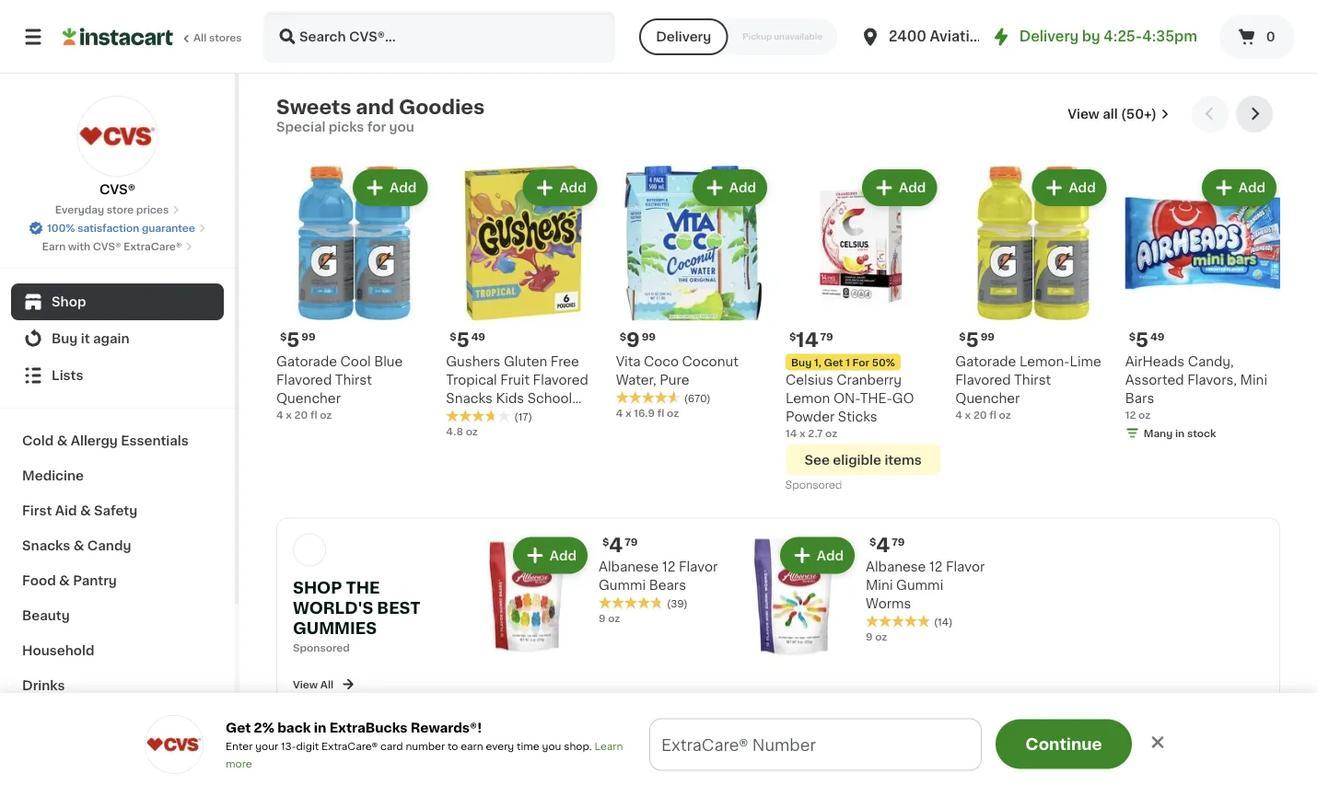 Task type: vqa. For each thing, say whether or not it's contained in the screenshot.
Delivery By 10:30Am
no



Task type: locate. For each thing, give the bounding box(es) containing it.
1 vertical spatial view
[[293, 680, 318, 690]]

0 horizontal spatial albanese
[[599, 560, 659, 573]]

gatorade inside gatorade lemon-lime flavored thirst quencher 4 x 20 fl oz
[[955, 355, 1016, 368]]

2 flavored from the left
[[533, 373, 588, 386]]

0 vertical spatial 14
[[796, 331, 818, 350]]

quencher inside gatorade cool blue flavored thirst quencher 4 x 20 fl oz
[[276, 392, 341, 405]]

household link
[[11, 634, 224, 669]]

1 horizontal spatial albanese
[[866, 560, 926, 573]]

1 horizontal spatial you
[[542, 742, 561, 752]]

20 inside gatorade cool blue flavored thirst quencher 4 x 20 fl oz
[[294, 410, 308, 420]]

3 product group from the left
[[616, 166, 771, 421]]

& right food
[[59, 575, 70, 588]]

5 up gushers
[[457, 331, 469, 350]]

gatorade cool blue flavored thirst quencher 4 x 20 fl oz
[[276, 355, 403, 420]]

digit
[[296, 742, 319, 752]]

3 99 from the left
[[981, 331, 995, 342]]

cvs® logo image left enter
[[145, 716, 204, 775]]

free
[[551, 355, 579, 368]]

all right continue
[[1103, 742, 1118, 755]]

all
[[193, 33, 207, 43], [320, 680, 334, 690]]

quencher down cool
[[276, 392, 341, 405]]

in inside item carousel region
[[1175, 428, 1185, 438]]

1 $ 5 49 from the left
[[450, 331, 485, 350]]

0 horizontal spatial extracare®
[[124, 242, 182, 252]]

1 5 from the left
[[287, 331, 300, 350]]

delivery inside 'link'
[[1019, 30, 1079, 43]]

1 thirst from the left
[[335, 373, 372, 386]]

quencher for gatorade cool blue flavored thirst quencher
[[276, 392, 341, 405]]

2 horizontal spatial 79
[[892, 537, 905, 547]]

2 vertical spatial get
[[494, 739, 525, 755]]

$ 5 49
[[450, 331, 485, 350], [1129, 331, 1165, 350]]

0 horizontal spatial 49
[[471, 331, 485, 342]]

all inside main content
[[320, 680, 334, 690]]

99
[[301, 331, 316, 342], [642, 331, 656, 342], [981, 331, 995, 342]]

fl inside gatorade cool blue flavored thirst quencher 4 x 20 fl oz
[[310, 410, 317, 420]]

thirst down lemon-
[[1014, 373, 1051, 386]]

0 horizontal spatial thirst
[[335, 373, 372, 386]]

get left the free
[[494, 739, 525, 755]]

airheads candy, assorted flavors, mini bars 12 oz
[[1125, 355, 1268, 420]]

in
[[1175, 428, 1185, 438], [314, 722, 326, 735]]

3 5 from the left
[[966, 331, 979, 350]]

sweets
[[276, 97, 351, 117]]

6 product group from the left
[[1125, 166, 1280, 444]]

back
[[277, 722, 311, 735]]

2 horizontal spatial 9
[[866, 632, 873, 642]]

aviation
[[930, 30, 988, 43]]

1 vertical spatial extracare®
[[321, 742, 378, 752]]

fruit
[[500, 373, 530, 386]]

$ up gushers
[[450, 331, 457, 342]]

$ up gatorade cool blue flavored thirst quencher 4 x 20 fl oz
[[280, 331, 287, 342]]

goodies
[[399, 97, 485, 117]]

9 up vita
[[626, 331, 640, 350]]

12 inside albanese 12 flavor gummi bears
[[662, 560, 676, 573]]

12 for albanese 12 flavor gummi bears
[[662, 560, 676, 573]]

thirst inside gatorade lemon-lime flavored thirst quencher 4 x 20 fl oz
[[1014, 373, 1051, 386]]

$ up celsius
[[789, 331, 796, 342]]

2 (50+) from the top
[[1121, 742, 1157, 755]]

0 vertical spatial all
[[1103, 108, 1118, 121]]

1 (50+) from the top
[[1121, 108, 1157, 121]]

5 for gushers gluten free tropical fruit flavored snacks kids school snacks
[[457, 331, 469, 350]]

view for view all (50+) popup button inside item carousel region
[[1068, 108, 1100, 121]]

(17)
[[514, 412, 532, 422]]

all for view all (50+) popup button inside item carousel region
[[1103, 108, 1118, 121]]

1 horizontal spatial flavored
[[533, 373, 588, 386]]

0 vertical spatial mini
[[1240, 373, 1268, 386]]

0 horizontal spatial quencher
[[276, 392, 341, 405]]

1 vertical spatial (50+)
[[1121, 742, 1157, 755]]

1 albanese from the left
[[599, 560, 659, 573]]

1 vertical spatial 9 oz
[[866, 632, 887, 642]]

flavor inside albanese 12 flavor mini gummi worms
[[946, 560, 985, 573]]

1 horizontal spatial get
[[494, 739, 525, 755]]

the-
[[860, 392, 892, 405]]

50%
[[872, 357, 895, 367]]

1 vertical spatial view all (50+) button
[[1060, 730, 1177, 767]]

12 for albanese 12 flavor mini gummi worms
[[929, 560, 943, 573]]

next
[[661, 739, 698, 755]]

5 product group from the left
[[955, 166, 1111, 422]]

snacks up food
[[22, 540, 70, 553]]

2 view all (50+) from the top
[[1068, 742, 1157, 755]]

1 20 from the left
[[294, 410, 308, 420]]

enter
[[226, 742, 253, 752]]

1 vertical spatial buy
[[791, 357, 812, 367]]

79 for gummi
[[625, 537, 638, 547]]

cvs® logo image
[[77, 96, 158, 177], [145, 716, 204, 775]]

oz inside airheads candy, assorted flavors, mini bars 12 oz
[[1138, 410, 1151, 420]]

2 gummi from the left
[[896, 579, 943, 592]]

1 horizontal spatial thirst
[[1014, 373, 1051, 386]]

1 $ 4 79 from the left
[[602, 536, 638, 555]]

vita
[[616, 355, 641, 368]]

every
[[486, 742, 514, 752]]

cold & allergy essentials link
[[11, 424, 224, 459]]

extracare® inside earn with cvs® extracare® link
[[124, 242, 182, 252]]

buy inside product group
[[791, 357, 812, 367]]

0 vertical spatial in
[[1175, 428, 1185, 438]]

0 vertical spatial view
[[1068, 108, 1100, 121]]

buy for buy it again
[[52, 333, 78, 345]]

quencher down lemon-
[[955, 392, 1020, 405]]

4 product group from the left
[[786, 166, 941, 496]]

1 vertical spatial all
[[1103, 742, 1118, 755]]

oz inside gatorade lemon-lime flavored thirst quencher 4 x 20 fl oz
[[999, 410, 1011, 420]]

2 20 from the left
[[973, 410, 987, 420]]

albanese up worms
[[866, 560, 926, 573]]

$ up vita
[[620, 331, 626, 342]]

0 horizontal spatial 9
[[599, 614, 606, 624]]

medicine link
[[11, 459, 224, 494]]

0 vertical spatial buy
[[52, 333, 78, 345]]

49 up airheads at the right top of page
[[1150, 331, 1165, 342]]

0 vertical spatial (50+)
[[1121, 108, 1157, 121]]

view all (50+) inside item carousel region
[[1068, 108, 1157, 121]]

1 flavored from the left
[[276, 373, 332, 386]]

1 horizontal spatial 79
[[820, 331, 833, 342]]

more
[[991, 742, 1018, 752]]

4:35pm
[[1142, 30, 1197, 43]]

1 horizontal spatial $ 5 99
[[959, 331, 995, 350]]

$ up worms
[[870, 537, 876, 547]]

5 up airheads at the right top of page
[[1136, 331, 1149, 350]]

stores
[[209, 33, 242, 43]]

0 horizontal spatial flavored
[[276, 373, 332, 386]]

1 horizontal spatial flavor
[[946, 560, 985, 573]]

mini
[[1240, 373, 1268, 386], [866, 579, 893, 592]]

albanese inside albanese 12 flavor gummi bears
[[599, 560, 659, 573]]

9 for albanese 12 flavor mini gummi worms
[[866, 632, 873, 642]]

1 horizontal spatial quencher
[[955, 392, 1020, 405]]

picks
[[329, 121, 364, 134]]

get inside treatment tracker modal dialog
[[494, 739, 525, 755]]

0 vertical spatial cvs® logo image
[[77, 96, 158, 177]]

all inside item carousel region
[[1103, 108, 1118, 121]]

to right $10.00
[[876, 739, 892, 755]]

cvs® down the satisfaction
[[93, 242, 121, 252]]

2 all from the top
[[1103, 742, 1118, 755]]

snacks & candy
[[22, 540, 131, 553]]

all down nsored
[[320, 680, 334, 690]]

mini up worms
[[866, 579, 893, 592]]

79 for mini
[[892, 537, 905, 547]]

9 oz for albanese 12 flavor mini gummi worms
[[866, 632, 887, 642]]

delivery inside button
[[656, 30, 711, 43]]

0 vertical spatial get
[[824, 357, 843, 367]]

shop
[[52, 296, 86, 309]]

99 inside $ 9 99
[[642, 331, 656, 342]]

3 flavored from the left
[[955, 373, 1011, 386]]

mini right the flavors,
[[1240, 373, 1268, 386]]

you inside "sweets and goodies special picks for you"
[[389, 121, 414, 134]]

gummi inside albanese 12 flavor gummi bears
[[599, 579, 646, 592]]

0 horizontal spatial 12
[[662, 560, 676, 573]]

20 for gatorade lemon-lime flavored thirst quencher
[[973, 410, 987, 420]]

rewards®!
[[411, 722, 482, 735]]

9 down worms
[[866, 632, 873, 642]]

1 horizontal spatial all
[[320, 680, 334, 690]]

get inside item carousel region
[[824, 357, 843, 367]]

1 vertical spatial get
[[226, 722, 251, 735]]

cold & allergy essentials
[[22, 435, 189, 448]]

flavored
[[276, 373, 332, 386], [533, 373, 588, 386], [955, 373, 1011, 386]]

2 thirst from the left
[[1014, 373, 1051, 386]]

1 horizontal spatial 9
[[626, 331, 640, 350]]

$ 5 49 up gushers
[[450, 331, 485, 350]]

beauty
[[22, 610, 70, 623]]

pure
[[660, 373, 689, 386]]

extracare® down the guarantee
[[124, 242, 182, 252]]

12 inside albanese 12 flavor mini gummi worms
[[929, 560, 943, 573]]

0 vertical spatial you
[[389, 121, 414, 134]]

1 horizontal spatial mini
[[1240, 373, 1268, 386]]

1 horizontal spatial $ 5 49
[[1129, 331, 1165, 350]]

4.8 oz
[[446, 427, 478, 437]]

2 horizontal spatial 99
[[981, 331, 995, 342]]

2 gatorade from the left
[[955, 355, 1016, 368]]

1 vertical spatial 14
[[786, 428, 797, 438]]

0 horizontal spatial all
[[193, 33, 207, 43]]

view inside item carousel region
[[1068, 108, 1100, 121]]

ExtraCare® Number text field
[[650, 720, 981, 770]]

2 5 from the left
[[457, 331, 469, 350]]

5 up gatorade lemon-lime flavored thirst quencher 4 x 20 fl oz
[[966, 331, 979, 350]]

view all (50+)
[[1068, 108, 1157, 121], [1068, 742, 1157, 755]]

(50+) inside item carousel region
[[1121, 108, 1157, 121]]

flavored inside gatorade lemon-lime flavored thirst quencher 4 x 20 fl oz
[[955, 373, 1011, 386]]

& right "cold"
[[57, 435, 68, 448]]

view down spo
[[293, 680, 318, 690]]

1 horizontal spatial buy
[[791, 357, 812, 367]]

99 for vita coco coconut water, pure
[[642, 331, 656, 342]]

12 down bars
[[1125, 410, 1136, 420]]

2 quencher from the left
[[955, 392, 1020, 405]]

49
[[471, 331, 485, 342], [1150, 331, 1165, 342]]

2 horizontal spatial flavored
[[955, 373, 1011, 386]]

fl inside gatorade lemon-lime flavored thirst quencher 4 x 20 fl oz
[[989, 410, 997, 420]]

cvs® logo image inside main content
[[145, 716, 204, 775]]

add
[[390, 181, 417, 194], [560, 181, 586, 194], [729, 181, 756, 194], [899, 181, 926, 194], [1069, 181, 1096, 194], [1239, 181, 1266, 194], [550, 549, 577, 562], [817, 549, 844, 562], [783, 739, 815, 755]]

$ 5 49 up airheads at the right top of page
[[1129, 331, 1165, 350]]

buy left 1,
[[791, 357, 812, 367]]

extracare®
[[124, 242, 182, 252], [321, 742, 378, 752]]

None search field
[[263, 11, 615, 63]]

albanese for mini
[[866, 560, 926, 573]]

you
[[389, 121, 414, 134], [542, 742, 561, 752]]

100% satisfaction guarantee
[[47, 223, 195, 233]]

$ inside $ 9 99
[[620, 331, 626, 342]]

0 horizontal spatial $ 5 49
[[450, 331, 485, 350]]

14
[[796, 331, 818, 350], [786, 428, 797, 438]]

guarantee
[[142, 223, 195, 233]]

0 horizontal spatial 99
[[301, 331, 316, 342]]

$
[[280, 331, 287, 342], [789, 331, 796, 342], [450, 331, 457, 342], [620, 331, 626, 342], [959, 331, 966, 342], [1129, 331, 1136, 342], [602, 537, 609, 547], [870, 537, 876, 547]]

buy left it
[[52, 333, 78, 345]]

by
[[1082, 30, 1100, 43]]

all down delivery by 4:25-4:35pm
[[1103, 108, 1118, 121]]

2 albanese from the left
[[866, 560, 926, 573]]

2 flavor from the left
[[946, 560, 985, 573]]

& for allergy
[[57, 435, 68, 448]]

1 horizontal spatial extracare®
[[321, 742, 378, 752]]

0 horizontal spatial delivery
[[656, 30, 711, 43]]

gummi left bears
[[599, 579, 646, 592]]

cvs® logo image up everyday store prices link
[[77, 96, 158, 177]]

flavored inside gatorade cool blue flavored thirst quencher 4 x 20 fl oz
[[276, 373, 332, 386]]

get free delivery on next 3 orders • add $10.00 to qualify.
[[494, 739, 954, 755]]

1 vertical spatial you
[[542, 742, 561, 752]]

1 horizontal spatial gummi
[[896, 579, 943, 592]]

cold
[[22, 435, 54, 448]]

1 horizontal spatial $ 4 79
[[870, 536, 905, 555]]

gatorade inside gatorade cool blue flavored thirst quencher 4 x 20 fl oz
[[276, 355, 337, 368]]

powder
[[786, 410, 835, 423]]

0 horizontal spatial flavor
[[679, 560, 718, 573]]

water,
[[616, 373, 657, 386]]

school
[[528, 392, 572, 405]]

1 vertical spatial 9
[[599, 614, 606, 624]]

0 vertical spatial all
[[193, 33, 207, 43]]

0 horizontal spatial $ 5 99
[[280, 331, 316, 350]]

0 vertical spatial 9 oz
[[599, 614, 620, 624]]

0 vertical spatial extracare®
[[124, 242, 182, 252]]

(50+) right continue
[[1121, 742, 1157, 755]]

in up digit
[[314, 722, 326, 735]]

you right for
[[389, 121, 414, 134]]

2 99 from the left
[[642, 331, 656, 342]]

2 $ 5 49 from the left
[[1129, 331, 1165, 350]]

4 inside gatorade cool blue flavored thirst quencher 4 x 20 fl oz
[[276, 410, 283, 420]]

0 vertical spatial view all (50+)
[[1068, 108, 1157, 121]]

0 horizontal spatial you
[[389, 121, 414, 134]]

0 horizontal spatial in
[[314, 722, 326, 735]]

12 up bears
[[662, 560, 676, 573]]

2 horizontal spatial 12
[[1125, 410, 1136, 420]]

$ 5 99 up gatorade lemon-lime flavored thirst quencher 4 x 20 fl oz
[[959, 331, 995, 350]]

flavored for gatorade cool blue flavored thirst quencher
[[276, 373, 332, 386]]

product group containing 14
[[786, 166, 941, 496]]

& for candy
[[73, 540, 84, 553]]

everyday store prices link
[[55, 203, 180, 217]]

79 up albanese 12 flavor mini gummi worms
[[892, 537, 905, 547]]

view down by
[[1068, 108, 1100, 121]]

get up enter
[[226, 722, 251, 735]]

1 horizontal spatial 9 oz
[[866, 632, 887, 642]]

oz inside celsius cranberry lemon on-the-go powder sticks 14 x 2.7 oz
[[825, 428, 837, 438]]

4 5 from the left
[[1136, 331, 1149, 350]]

$ up gatorade lemon-lime flavored thirst quencher 4 x 20 fl oz
[[959, 331, 966, 342]]

1 horizontal spatial in
[[1175, 428, 1185, 438]]

99 for gatorade cool blue flavored thirst quencher
[[301, 331, 316, 342]]

0 horizontal spatial gatorade
[[276, 355, 337, 368]]

gatorade left lemon-
[[955, 355, 1016, 368]]

★★★★★
[[616, 391, 680, 404], [616, 391, 680, 404], [446, 409, 511, 422], [446, 409, 511, 422], [599, 596, 663, 609], [599, 596, 663, 609], [866, 615, 930, 628], [866, 615, 930, 628]]

get for rewards®!
[[226, 722, 251, 735]]

get 2% back in extrabucks rewards®!
[[226, 722, 482, 735]]

flavor inside albanese 12 flavor gummi bears
[[679, 560, 718, 573]]

thirst down cool
[[335, 373, 372, 386]]

drinks link
[[11, 669, 224, 704]]

1 flavor from the left
[[679, 560, 718, 573]]

enter your 13-digit extracare® card number to earn every time you shop.
[[226, 742, 594, 752]]

0 horizontal spatial 79
[[625, 537, 638, 547]]

2 vertical spatial 9
[[866, 632, 873, 642]]

get for 3
[[494, 739, 525, 755]]

1 99 from the left
[[301, 331, 316, 342]]

to left earn
[[448, 742, 458, 752]]

$ 4 79 up albanese 12 flavor gummi bears
[[602, 536, 638, 555]]

x inside gatorade cool blue flavored thirst quencher 4 x 20 fl oz
[[286, 410, 292, 420]]

1 view all (50+) from the top
[[1068, 108, 1157, 121]]

79
[[820, 331, 833, 342], [625, 537, 638, 547], [892, 537, 905, 547]]

x
[[625, 408, 631, 418], [286, 410, 292, 420], [965, 410, 971, 420], [800, 428, 806, 438]]

oz inside gatorade cool blue flavored thirst quencher 4 x 20 fl oz
[[320, 410, 332, 420]]

0 horizontal spatial to
[[448, 742, 458, 752]]

79 for 1
[[820, 331, 833, 342]]

product group
[[276, 166, 431, 422], [446, 166, 601, 439], [616, 166, 771, 421], [786, 166, 941, 496], [955, 166, 1111, 422], [1125, 166, 1280, 444]]

delivery for delivery
[[656, 30, 711, 43]]

0 vertical spatial view all (50+) button
[[1060, 96, 1177, 133]]

1 gummi from the left
[[599, 579, 646, 592]]

delivery for delivery by 4:25-4:35pm
[[1019, 30, 1079, 43]]

$ for airheads candy, assorted flavors, mini bars
[[1129, 331, 1136, 342]]

treatment tracker modal dialog
[[239, 719, 1317, 786]]

(50+) down "4:25-"
[[1121, 108, 1157, 121]]

1 gatorade from the left
[[276, 355, 337, 368]]

20 inside gatorade lemon-lime flavored thirst quencher 4 x 20 fl oz
[[973, 410, 987, 420]]

99 up coco at the top
[[642, 331, 656, 342]]

$ up airheads at the right top of page
[[1129, 331, 1136, 342]]

snacks up 4.8 oz
[[446, 410, 493, 423]]

card
[[380, 742, 403, 752]]

1 vertical spatial mini
[[866, 579, 893, 592]]

9 down albanese 12 flavor gummi bears
[[599, 614, 606, 624]]

99 up gatorade lemon-lime flavored thirst quencher 4 x 20 fl oz
[[981, 331, 995, 342]]

sponsored badge image
[[786, 481, 841, 491]]

all left stores
[[193, 33, 207, 43]]

0 horizontal spatial fl
[[310, 410, 317, 420]]

1 quencher from the left
[[276, 392, 341, 405]]

view all (50+) button
[[1060, 96, 1177, 133], [1060, 730, 1177, 767]]

5 up gatorade cool blue flavored thirst quencher 4 x 20 fl oz
[[287, 331, 300, 350]]

flavor up bears
[[679, 560, 718, 573]]

1 horizontal spatial gatorade
[[955, 355, 1016, 368]]

99 up gatorade cool blue flavored thirst quencher 4 x 20 fl oz
[[301, 331, 316, 342]]

all for first view all (50+) popup button from the bottom
[[1103, 742, 1118, 755]]

special
[[276, 121, 326, 134]]

time
[[517, 742, 540, 752]]

1 vertical spatial cvs® logo image
[[145, 716, 204, 775]]

1 vertical spatial all
[[320, 680, 334, 690]]

gatorade left cool
[[276, 355, 337, 368]]

&
[[57, 435, 68, 448], [80, 505, 91, 518], [73, 540, 84, 553], [59, 575, 70, 588]]

gatorade for gatorade lemon-lime flavored thirst quencher
[[955, 355, 1016, 368]]

1 horizontal spatial 20
[[973, 410, 987, 420]]

kids
[[496, 392, 524, 405]]

number
[[406, 742, 445, 752]]

$ up albanese 12 flavor gummi bears
[[602, 537, 609, 547]]

gummi inside albanese 12 flavor mini gummi worms
[[896, 579, 943, 592]]

0 vertical spatial cvs®
[[99, 183, 135, 196]]

79 inside $ 14 79
[[820, 331, 833, 342]]

1 all from the top
[[1103, 108, 1118, 121]]

79 up albanese 12 flavor gummi bears
[[625, 537, 638, 547]]

9 oz down worms
[[866, 632, 887, 642]]

0 vertical spatial 9
[[626, 331, 640, 350]]

$ for albanese 12 flavor gummi bears
[[602, 537, 609, 547]]

1 $ 5 99 from the left
[[280, 331, 316, 350]]

get left 1
[[824, 357, 843, 367]]

& left candy
[[73, 540, 84, 553]]

0 horizontal spatial buy
[[52, 333, 78, 345]]

many in stock
[[1144, 428, 1216, 438]]

0 horizontal spatial get
[[226, 722, 251, 735]]

tropical
[[446, 373, 497, 386]]

get
[[824, 357, 843, 367], [226, 722, 251, 735], [494, 739, 525, 755]]

you right time
[[542, 742, 561, 752]]

0 horizontal spatial gummi
[[599, 579, 646, 592]]

1 horizontal spatial to
[[876, 739, 892, 755]]

view all (50+) for first view all (50+) popup button from the bottom
[[1068, 742, 1157, 755]]

14 up 1,
[[796, 331, 818, 350]]

12 up (14)
[[929, 560, 943, 573]]

2 vertical spatial view
[[1068, 742, 1100, 755]]

9 oz down albanese 12 flavor gummi bears
[[599, 614, 620, 624]]

gatorade
[[276, 355, 337, 368], [955, 355, 1016, 368]]

flavor up (14)
[[946, 560, 985, 573]]

thirst inside gatorade cool blue flavored thirst quencher 4 x 20 fl oz
[[335, 373, 372, 386]]

16.9
[[634, 408, 655, 418]]

satisfaction
[[78, 223, 139, 233]]

fl for gatorade lemon-lime flavored thirst quencher
[[989, 410, 997, 420]]

5 for gatorade lemon-lime flavored thirst quencher
[[966, 331, 979, 350]]

0 horizontal spatial mini
[[866, 579, 893, 592]]

0 horizontal spatial 20
[[294, 410, 308, 420]]

food & pantry link
[[11, 564, 224, 599]]

lime
[[1070, 355, 1101, 368]]

view left close image
[[1068, 742, 1100, 755]]

0 horizontal spatial 9 oz
[[599, 614, 620, 624]]

buy for buy 1, get 1 for 50%
[[791, 357, 812, 367]]

(50+) for view all (50+) popup button inside item carousel region
[[1121, 108, 1157, 121]]

Search field
[[265, 13, 614, 61]]

1 horizontal spatial 12
[[929, 560, 943, 573]]

shop.
[[564, 742, 592, 752]]

extracare® down get 2% back in extrabucks rewards®!
[[321, 742, 378, 752]]

gummi up worms
[[896, 579, 943, 592]]

vita coco coconut water, pure
[[616, 355, 739, 386]]

albanese up bears
[[599, 560, 659, 573]]

2 $ 5 99 from the left
[[959, 331, 995, 350]]

$ 4 79 up albanese 12 flavor mini gummi worms
[[870, 536, 905, 555]]

$ 5 99 up gatorade cool blue flavored thirst quencher 4 x 20 fl oz
[[280, 331, 316, 350]]

snacks down back
[[276, 739, 351, 758]]

2 $ 4 79 from the left
[[870, 536, 905, 555]]

1 vertical spatial view all (50+)
[[1068, 742, 1157, 755]]

quencher inside gatorade lemon-lime flavored thirst quencher 4 x 20 fl oz
[[955, 392, 1020, 405]]

14 left the 2.7
[[786, 428, 797, 438]]

flavored for gatorade lemon-lime flavored thirst quencher
[[955, 373, 1011, 386]]

earn
[[42, 242, 66, 252]]

1 horizontal spatial 49
[[1150, 331, 1165, 342]]

in left the stock
[[1175, 428, 1185, 438]]

2 49 from the left
[[1150, 331, 1165, 342]]

1 horizontal spatial 99
[[642, 331, 656, 342]]

2 horizontal spatial fl
[[989, 410, 997, 420]]

main content
[[0, 74, 1317, 786]]

49 up gushers
[[471, 331, 485, 342]]

49 for airheads candy, assorted flavors, mini bars
[[1150, 331, 1165, 342]]

12
[[1125, 410, 1136, 420], [662, 560, 676, 573], [929, 560, 943, 573]]

$ for vita coco coconut water, pure
[[620, 331, 626, 342]]

cvs®
[[99, 183, 135, 196], [93, 242, 121, 252]]

2 horizontal spatial get
[[824, 357, 843, 367]]

79 up 1,
[[820, 331, 833, 342]]

0 horizontal spatial $ 4 79
[[602, 536, 638, 555]]

1 view all (50+) button from the top
[[1060, 96, 1177, 133]]

snacks
[[446, 392, 493, 405], [446, 410, 493, 423], [22, 540, 70, 553], [276, 739, 351, 758]]

gatorade for gatorade cool blue flavored thirst quencher
[[276, 355, 337, 368]]

1 horizontal spatial delivery
[[1019, 30, 1079, 43]]

$ inside $ 14 79
[[789, 331, 796, 342]]

learn more
[[226, 742, 623, 769]]

all stores link
[[63, 11, 243, 63]]

cvs® up everyday store prices link
[[99, 183, 135, 196]]

albanese inside albanese 12 flavor mini gummi worms
[[866, 560, 926, 573]]

1 49 from the left
[[471, 331, 485, 342]]



Task type: describe. For each thing, give the bounding box(es) containing it.
1 vertical spatial in
[[314, 722, 326, 735]]

blue
[[374, 355, 403, 368]]

airheads
[[1125, 355, 1185, 368]]

flavor for albanese 12 flavor mini gummi worms
[[946, 560, 985, 573]]

1
[[846, 357, 850, 367]]

2 product group from the left
[[446, 166, 601, 439]]

lists link
[[11, 357, 224, 394]]

$ for gatorade lemon-lime flavored thirst quencher
[[959, 331, 966, 342]]

earn with cvs® extracare® link
[[42, 239, 193, 254]]

store
[[107, 205, 134, 215]]

main content containing sweets and goodies
[[0, 74, 1317, 786]]

99 for gatorade lemon-lime flavored thirst quencher
[[981, 331, 995, 342]]

snacks & candy link
[[11, 529, 224, 564]]

to inside treatment tracker modal dialog
[[876, 739, 892, 755]]

gushers gluten free tropical fruit flavored snacks kids school snacks
[[446, 355, 588, 423]]

5 for airheads candy, assorted flavors, mini bars
[[1136, 331, 1149, 350]]

more
[[226, 759, 252, 769]]

bears
[[649, 579, 686, 592]]

flavor for albanese 12 flavor gummi bears
[[679, 560, 718, 573]]

cool
[[340, 355, 371, 368]]

again
[[93, 333, 130, 345]]

view all (50+) button inside item carousel region
[[1060, 96, 1177, 133]]

9 inside item carousel region
[[626, 331, 640, 350]]

everyday store prices
[[55, 205, 169, 215]]

celsius
[[786, 373, 833, 386]]

first aid & safety
[[22, 505, 137, 518]]

safety
[[94, 505, 137, 518]]

3
[[702, 739, 712, 755]]

•
[[773, 739, 779, 754]]

$ 5 99 for gatorade cool blue flavored thirst quencher
[[280, 331, 316, 350]]

best
[[377, 600, 421, 616]]

allergy
[[71, 435, 118, 448]]

5 for gatorade cool blue flavored thirst quencher
[[287, 331, 300, 350]]

eligible
[[833, 453, 881, 466]]

$10.00
[[819, 739, 872, 755]]

nsored
[[313, 643, 350, 653]]

candy
[[87, 540, 131, 553]]

2%
[[254, 722, 274, 735]]

$ for albanese 12 flavor mini gummi worms
[[870, 537, 876, 547]]

learn more link
[[226, 742, 623, 769]]

product group containing 9
[[616, 166, 771, 421]]

sweets and goodies special picks for you
[[276, 97, 485, 134]]

9 oz for albanese 12 flavor gummi bears
[[599, 614, 620, 624]]

0
[[1266, 30, 1275, 43]]

cvs® link
[[77, 96, 158, 199]]

1 vertical spatial cvs®
[[93, 242, 121, 252]]

spo
[[293, 643, 313, 653]]

$ 4 79 for albanese 12 flavor gummi bears
[[602, 536, 638, 555]]

100% satisfaction guarantee button
[[29, 217, 206, 236]]

9 for albanese 12 flavor gummi bears
[[599, 614, 606, 624]]

buy it again link
[[11, 321, 224, 357]]

1 horizontal spatial fl
[[657, 408, 664, 418]]

dr
[[991, 30, 1008, 43]]

gluten
[[504, 355, 547, 368]]

2 view all (50+) button from the top
[[1060, 730, 1177, 767]]

$ 5 99 for gatorade lemon-lime flavored thirst quencher
[[959, 331, 995, 350]]

$ for gatorade cool blue flavored thirst quencher
[[280, 331, 287, 342]]

2400
[[889, 30, 927, 43]]

coconut
[[682, 355, 739, 368]]

mini inside airheads candy, assorted flavors, mini bars 12 oz
[[1240, 373, 1268, 386]]

thirst for cool
[[335, 373, 372, 386]]

$ for gushers gluten free tropical fruit flavored snacks kids school snacks
[[450, 331, 457, 342]]

$ for buy 1, get 1 for 50%
[[789, 331, 796, 342]]

flavors,
[[1187, 373, 1237, 386]]

albanese for gummi
[[599, 560, 659, 573]]

candy,
[[1188, 355, 1234, 368]]

food
[[22, 575, 56, 588]]

coco
[[644, 355, 679, 368]]

49 for gushers gluten free tropical fruit flavored snacks kids school snacks
[[471, 331, 485, 342]]

aid
[[55, 505, 77, 518]]

household
[[22, 645, 94, 658]]

on-
[[834, 392, 860, 405]]

celsius cranberry lemon on-the-go powder sticks 14 x 2.7 oz
[[786, 373, 914, 438]]

x inside gatorade lemon-lime flavored thirst quencher 4 x 20 fl oz
[[965, 410, 971, 420]]

item carousel region
[[276, 96, 1280, 503]]

snacks down "tropical"
[[446, 392, 493, 405]]

& for pantry
[[59, 575, 70, 588]]

$ 4 79 for albanese 12 flavor mini gummi worms
[[870, 536, 905, 555]]

more button
[[969, 732, 1041, 762]]

pantry
[[73, 575, 117, 588]]

lists
[[52, 369, 83, 382]]

4 inside gatorade lemon-lime flavored thirst quencher 4 x 20 fl oz
[[955, 410, 962, 420]]

first
[[22, 505, 52, 518]]

close image
[[1149, 734, 1167, 752]]

gatorade lemon-lime flavored thirst quencher 4 x 20 fl oz
[[955, 355, 1101, 420]]

quencher for gatorade lemon-lime flavored thirst quencher
[[955, 392, 1020, 405]]

x inside celsius cranberry lemon on-the-go powder sticks 14 x 2.7 oz
[[800, 428, 806, 438]]

albanese 12 flavor gummi bears
[[599, 560, 718, 592]]

thirst for lemon-
[[1014, 373, 1051, 386]]

0 button
[[1220, 15, 1295, 59]]

$ 14 79
[[789, 331, 833, 350]]

mini inside albanese 12 flavor mini gummi worms
[[866, 579, 893, 592]]

view all (50+) for view all (50+) popup button inside item carousel region
[[1068, 108, 1157, 121]]

(14)
[[934, 617, 953, 628]]

20 for gatorade cool blue flavored thirst quencher
[[294, 410, 308, 420]]

2400 aviation dr button
[[859, 11, 1008, 63]]

essentials
[[121, 435, 189, 448]]

(50+) for first view all (50+) popup button from the bottom
[[1121, 742, 1157, 755]]

14 inside celsius cranberry lemon on-the-go powder sticks 14 x 2.7 oz
[[786, 428, 797, 438]]

see eligible items
[[805, 453, 922, 466]]

add inside treatment tracker modal dialog
[[783, 739, 815, 755]]

service type group
[[639, 18, 837, 55]]

$ 5 49 for gushers gluten free tropical fruit flavored snacks kids school snacks
[[450, 331, 485, 350]]

delivery
[[566, 739, 633, 755]]

$ 5 49 for airheads candy, assorted flavors, mini bars
[[1129, 331, 1165, 350]]

1 product group from the left
[[276, 166, 431, 422]]

fl for gatorade cool blue flavored thirst quencher
[[310, 410, 317, 420]]

gushers
[[446, 355, 501, 368]]

shop link
[[11, 284, 224, 321]]

4 x 16.9 fl oz
[[616, 408, 679, 418]]

albanese world's best image
[[293, 534, 326, 567]]

2400 aviation dr
[[889, 30, 1008, 43]]

on
[[636, 739, 657, 755]]

flavored inside "gushers gluten free tropical fruit flavored snacks kids school snacks"
[[533, 373, 588, 386]]

extrabucks
[[329, 722, 408, 735]]

cvs® inside 'link'
[[99, 183, 135, 196]]

view all
[[293, 680, 334, 690]]

worms
[[866, 597, 911, 610]]

for
[[853, 357, 870, 367]]

& right aid
[[80, 505, 91, 518]]

buy it again
[[52, 333, 130, 345]]

see
[[805, 453, 830, 466]]

albanese 12 flavor mini gummi worms
[[866, 560, 985, 610]]

first aid & safety link
[[11, 494, 224, 529]]

view for first view all (50+) popup button from the bottom
[[1068, 742, 1100, 755]]

all inside 'link'
[[193, 33, 207, 43]]

12 inside airheads candy, assorted flavors, mini bars 12 oz
[[1125, 410, 1136, 420]]

instacart logo image
[[63, 26, 173, 48]]

food & pantry
[[22, 575, 117, 588]]

items
[[885, 453, 922, 466]]



